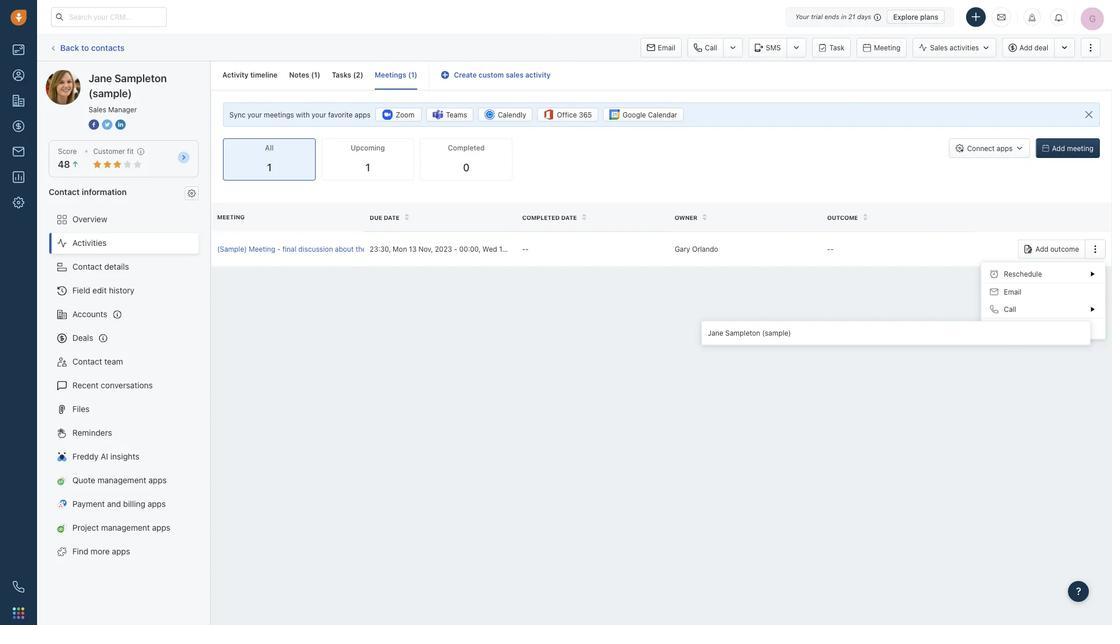 Task type: locate. For each thing, give the bounding box(es) containing it.
0 vertical spatial contact
[[49, 187, 80, 197]]

meeting down explore
[[874, 44, 901, 52]]

project management apps
[[72, 524, 170, 533]]

your
[[248, 111, 262, 119], [312, 111, 326, 119]]

customer fit
[[93, 147, 134, 156]]

1 vertical spatial contact
[[72, 262, 102, 272]]

contact down activities
[[72, 262, 102, 272]]

activities
[[950, 44, 979, 52]]

completed for completed
[[448, 144, 485, 152]]

files
[[72, 405, 90, 414]]

1 horizontal spatial your
[[312, 111, 326, 119]]

0 vertical spatial sales
[[930, 44, 948, 52]]

your
[[796, 13, 810, 21]]

activity timeline
[[222, 71, 278, 79]]

your right sync
[[248, 111, 262, 119]]

) right tasks
[[360, 71, 363, 79]]

sampleton
[[89, 70, 129, 79], [115, 72, 167, 84], [726, 329, 761, 337]]

meetings ( 1 )
[[375, 71, 417, 79]]

1 horizontal spatial deal
[[1035, 44, 1049, 52]]

create custom sales activity
[[454, 71, 551, 79]]

explore
[[894, 13, 919, 21]]

linkedin circled image
[[115, 118, 126, 131]]

-
[[277, 245, 281, 253], [454, 245, 457, 253], [522, 245, 526, 253], [526, 245, 529, 253], [827, 245, 831, 253], [831, 245, 834, 253]]

0 horizontal spatial your
[[248, 111, 262, 119]]

2 date from the left
[[561, 214, 577, 221]]

1 horizontal spatial completed
[[522, 214, 560, 221]]

15
[[499, 245, 507, 253]]

23:30,
[[370, 245, 391, 253]]

sales for sales manager
[[89, 105, 106, 114]]

1
[[314, 71, 318, 79], [411, 71, 415, 79], [267, 161, 272, 174], [366, 161, 370, 174]]

deals
[[72, 333, 93, 343]]

( right notes
[[311, 71, 314, 79]]

contact down 48
[[49, 187, 80, 197]]

zoom
[[396, 111, 415, 119]]

-- right 15
[[522, 245, 529, 253]]

) right meetings
[[415, 71, 417, 79]]

teams button
[[426, 108, 474, 122]]

0 horizontal spatial (
[[311, 71, 314, 79]]

sales manager
[[89, 105, 137, 114]]

nov, right 15
[[509, 245, 523, 253]]

with
[[296, 111, 310, 119]]

0 horizontal spatial nov,
[[419, 245, 433, 253]]

2 vertical spatial contact
[[72, 357, 102, 367]]

1 horizontal spatial (
[[353, 71, 356, 79]]

google
[[623, 111, 646, 119]]

0 horizontal spatial jane
[[69, 70, 87, 79]]

mng settings image
[[188, 189, 196, 197]]

sales activities
[[930, 44, 979, 52]]

2 vertical spatial meeting
[[249, 245, 275, 253]]

create
[[454, 71, 477, 79]]

3 ( from the left
[[408, 71, 411, 79]]

meeting left final
[[249, 245, 275, 253]]

1 vertical spatial add
[[1052, 144, 1065, 152]]

1 - from the left
[[277, 245, 281, 253]]

1 horizontal spatial )
[[360, 71, 363, 79]]

add inside add outcome button
[[1036, 245, 1049, 253]]

) for meetings ( 1 )
[[415, 71, 417, 79]]

0 horizontal spatial 2023
[[435, 245, 452, 253]]

(sample) meeting - final discussion about the deal
[[217, 245, 382, 253]]

email left call button
[[658, 44, 676, 52]]

billing
[[123, 500, 145, 509]]

48
[[58, 159, 70, 170]]

2 ) from the left
[[360, 71, 363, 79]]

management up payment and billing apps
[[97, 476, 146, 486]]

explore plans
[[894, 13, 939, 21]]

1 ( from the left
[[311, 71, 314, 79]]

email image
[[998, 12, 1006, 22]]

google calendar
[[623, 111, 678, 119]]

contact up recent
[[72, 357, 102, 367]]

0 vertical spatial call
[[705, 44, 717, 52]]

1 vertical spatial (sample)
[[89, 87, 132, 99]]

apps right billing
[[148, 500, 166, 509]]

2 horizontal spatial (
[[408, 71, 411, 79]]

apps right more
[[112, 547, 130, 557]]

1 vertical spatial completed
[[522, 214, 560, 221]]

0 vertical spatial meeting
[[874, 44, 901, 52]]

0 horizontal spatial meeting
[[217, 214, 245, 221]]

2 ( from the left
[[353, 71, 356, 79]]

custom
[[479, 71, 504, 79]]

reschedule button
[[982, 266, 1105, 283]]

activity
[[222, 71, 249, 79]]

trial
[[811, 13, 823, 21]]

) right notes
[[318, 71, 320, 79]]

3 ) from the left
[[415, 71, 417, 79]]

1 horizontal spatial nov,
[[509, 245, 523, 253]]

completed
[[448, 144, 485, 152], [522, 214, 560, 221]]

2023 left 00:00,
[[435, 245, 452, 253]]

calendly
[[498, 111, 526, 119]]

your right with on the left top of the page
[[312, 111, 326, 119]]

payment and billing apps
[[72, 500, 166, 509]]

date for due date
[[384, 214, 400, 221]]

reminders
[[72, 428, 112, 438]]

2 horizontal spatial meeting
[[874, 44, 901, 52]]

deal inside button
[[1035, 44, 1049, 52]]

call inside button
[[705, 44, 717, 52]]

0 horizontal spatial --
[[522, 245, 529, 253]]

quote
[[72, 476, 95, 486]]

-- down outcome
[[827, 245, 834, 253]]

task button
[[812, 38, 851, 58]]

contact for contact team
[[72, 357, 102, 367]]

information
[[82, 187, 127, 197]]

sales left activities
[[930, 44, 948, 52]]

calendar
[[648, 111, 678, 119]]

notes
[[289, 71, 309, 79]]

add
[[1020, 44, 1033, 52], [1052, 144, 1065, 152], [1036, 245, 1049, 253]]

2 horizontal spatial add
[[1052, 144, 1065, 152]]

add inside add meeting button
[[1052, 144, 1065, 152]]

(sample)
[[131, 70, 164, 79], [89, 87, 132, 99], [762, 329, 791, 337]]

1 ) from the left
[[318, 71, 320, 79]]

contact for contact information
[[49, 187, 80, 197]]

2023 right 15
[[525, 245, 542, 253]]

apps up payment and billing apps
[[148, 476, 167, 486]]

1 date from the left
[[384, 214, 400, 221]]

contact
[[49, 187, 80, 197], [72, 262, 102, 272], [72, 357, 102, 367]]

upcoming
[[351, 144, 385, 152]]

--
[[522, 245, 529, 253], [827, 245, 834, 253]]

call
[[705, 44, 717, 52], [1004, 305, 1017, 314]]

0 horizontal spatial date
[[384, 214, 400, 221]]

00:00,
[[459, 245, 481, 253]]

1 vertical spatial management
[[101, 524, 150, 533]]

sync
[[229, 111, 246, 119]]

management down payment and billing apps
[[101, 524, 150, 533]]

insights
[[110, 452, 139, 462]]

2 horizontal spatial )
[[415, 71, 417, 79]]

1 vertical spatial meeting
[[217, 214, 245, 221]]

1 horizontal spatial date
[[561, 214, 577, 221]]

nov, right 13
[[419, 245, 433, 253]]

call link
[[688, 38, 723, 58]]

2 horizontal spatial jane
[[708, 329, 724, 337]]

5 - from the left
[[827, 245, 831, 253]]

1 2023 from the left
[[435, 245, 452, 253]]

call down reschedule at right top
[[1004, 305, 1017, 314]]

to
[[81, 43, 89, 52]]

plans
[[921, 13, 939, 21]]

0 vertical spatial (sample)
[[131, 70, 164, 79]]

completed for completed date
[[522, 214, 560, 221]]

1 vertical spatial call
[[1004, 305, 1017, 314]]

email
[[658, 44, 676, 52], [1004, 288, 1022, 296]]

2 - from the left
[[454, 245, 457, 253]]

( for notes
[[311, 71, 314, 79]]

project
[[72, 524, 99, 533]]

1 horizontal spatial --
[[827, 245, 834, 253]]

1 horizontal spatial sales
[[930, 44, 948, 52]]

1 vertical spatial email
[[1004, 288, 1022, 296]]

team
[[104, 357, 123, 367]]

1 down upcoming
[[366, 161, 370, 174]]

0 vertical spatial completed
[[448, 144, 485, 152]]

email down reschedule at right top
[[1004, 288, 1022, 296]]

0 horizontal spatial )
[[318, 71, 320, 79]]

payment
[[72, 500, 105, 509]]

1 horizontal spatial add
[[1036, 245, 1049, 253]]

connect apps button
[[949, 139, 1030, 158], [949, 139, 1030, 158]]

0 horizontal spatial sales
[[89, 105, 106, 114]]

meeting
[[1067, 144, 1094, 152]]

phone image
[[13, 582, 24, 593]]

1 horizontal spatial 2023
[[525, 245, 542, 253]]

0 horizontal spatial email
[[658, 44, 676, 52]]

management for project
[[101, 524, 150, 533]]

0 horizontal spatial deal
[[368, 245, 382, 253]]

0 horizontal spatial completed
[[448, 144, 485, 152]]

1 horizontal spatial call
[[1004, 305, 1017, 314]]

notes ( 1 )
[[289, 71, 320, 79]]

date
[[384, 214, 400, 221], [561, 214, 577, 221]]

sales up facebook circled 'icon' at the top left of page
[[89, 105, 106, 114]]

0 vertical spatial email
[[658, 44, 676, 52]]

sales activities button
[[913, 38, 1002, 58], [913, 38, 997, 58]]

2 nov, from the left
[[509, 245, 523, 253]]

(
[[311, 71, 314, 79], [353, 71, 356, 79], [408, 71, 411, 79]]

accounts
[[72, 310, 107, 319]]

( right meetings
[[408, 71, 411, 79]]

twitter circled image
[[102, 118, 112, 131]]

0 vertical spatial add
[[1020, 44, 1033, 52]]

0 horizontal spatial call
[[705, 44, 717, 52]]

0 vertical spatial deal
[[1035, 44, 1049, 52]]

1 vertical spatial sales
[[89, 105, 106, 114]]

add deal
[[1020, 44, 1049, 52]]

1 horizontal spatial email
[[1004, 288, 1022, 296]]

0 horizontal spatial add
[[1020, 44, 1033, 52]]

sales
[[506, 71, 524, 79]]

1 nov, from the left
[[419, 245, 433, 253]]

add inside add deal button
[[1020, 44, 1033, 52]]

( for tasks
[[353, 71, 356, 79]]

call right "email" button
[[705, 44, 717, 52]]

mon
[[393, 245, 407, 253]]

reschedule
[[1004, 270, 1042, 278]]

0 vertical spatial management
[[97, 476, 146, 486]]

( right tasks
[[353, 71, 356, 79]]

ai
[[101, 452, 108, 462]]

1 horizontal spatial meeting
[[249, 245, 275, 253]]

meeting up (sample)
[[217, 214, 245, 221]]

2 vertical spatial add
[[1036, 245, 1049, 253]]



Task type: vqa. For each thing, say whether or not it's contained in the screenshot.
the bottom CALL
yes



Task type: describe. For each thing, give the bounding box(es) containing it.
create custom sales activity link
[[441, 71, 551, 79]]

outcome
[[1051, 245, 1079, 253]]

back to contacts link
[[49, 39, 125, 57]]

add for add outcome
[[1036, 245, 1049, 253]]

sync your meetings with your favorite apps
[[229, 111, 371, 119]]

1 vertical spatial deal
[[368, 245, 382, 253]]

timeline
[[250, 71, 278, 79]]

0
[[463, 161, 470, 174]]

1 your from the left
[[248, 111, 262, 119]]

add meeting button
[[1036, 139, 1100, 158]]

in
[[841, 13, 847, 21]]

(sample)
[[217, 245, 247, 253]]

1 -- from the left
[[522, 245, 529, 253]]

find
[[72, 547, 88, 557]]

office 365 button
[[537, 108, 599, 122]]

sales for sales activities
[[930, 44, 948, 52]]

meeting inside button
[[874, 44, 901, 52]]

23:30, mon 13 nov, 2023 - 00:00, wed 15 nov, 2023
[[370, 245, 542, 253]]

6 - from the left
[[831, 245, 834, 253]]

outcome
[[827, 214, 858, 221]]

contacts
[[91, 43, 125, 52]]

tasks
[[332, 71, 351, 79]]

meetings
[[375, 71, 406, 79]]

365
[[579, 111, 592, 119]]

contact information
[[49, 187, 127, 197]]

2 -- from the left
[[827, 245, 834, 253]]

connect apps
[[967, 144, 1013, 152]]

) for tasks ( 2 )
[[360, 71, 363, 79]]

apps down payment and billing apps
[[152, 524, 170, 533]]

history
[[109, 286, 134, 296]]

favorite
[[328, 111, 353, 119]]

1 right meetings
[[411, 71, 415, 79]]

apps right 'favorite'
[[355, 111, 371, 119]]

) for notes ( 1 )
[[318, 71, 320, 79]]

office
[[557, 111, 577, 119]]

task
[[830, 44, 845, 52]]

gary orlando
[[675, 245, 718, 253]]

contact details
[[72, 262, 129, 272]]

add deal button
[[1002, 38, 1054, 58]]

add for add deal
[[1020, 44, 1033, 52]]

days
[[857, 13, 872, 21]]

2 2023 from the left
[[525, 245, 542, 253]]

freddy ai insights
[[72, 452, 139, 462]]

call button
[[982, 301, 1105, 318]]

completed date
[[522, 214, 577, 221]]

phone element
[[7, 576, 30, 599]]

back
[[60, 43, 79, 52]]

fit
[[127, 147, 134, 156]]

more
[[91, 547, 110, 557]]

freddy
[[72, 452, 99, 462]]

call button
[[688, 38, 723, 58]]

management for quote
[[97, 476, 146, 486]]

the
[[356, 245, 366, 253]]

final
[[283, 245, 296, 253]]

4 - from the left
[[526, 245, 529, 253]]

(sample) meeting - final discussion about the deal link
[[217, 244, 382, 254]]

details
[[104, 262, 129, 272]]

email inside button
[[658, 44, 676, 52]]

freshworks switcher image
[[13, 608, 24, 620]]

1 horizontal spatial jane
[[89, 72, 112, 84]]

quote management apps
[[72, 476, 167, 486]]

( for meetings
[[408, 71, 411, 79]]

meeting button
[[857, 38, 907, 58]]

21
[[849, 13, 856, 21]]

office 365
[[557, 111, 592, 119]]

recent conversations
[[72, 381, 153, 391]]

field
[[72, 286, 90, 296]]

contact for contact details
[[72, 262, 102, 272]]

and
[[107, 500, 121, 509]]

about
[[335, 245, 354, 253]]

add for add meeting
[[1052, 144, 1065, 152]]

activities
[[72, 238, 107, 248]]

2 your from the left
[[312, 111, 326, 119]]

1 right notes
[[314, 71, 318, 79]]

google calendar button
[[603, 108, 684, 122]]

tasks ( 2 )
[[332, 71, 363, 79]]

orlando
[[692, 245, 718, 253]]

3 - from the left
[[522, 245, 526, 253]]

date for completed date
[[561, 214, 577, 221]]

email button
[[641, 38, 682, 58]]

owner
[[675, 214, 698, 221]]

score
[[58, 147, 77, 156]]

sms
[[766, 44, 781, 52]]

activity
[[525, 71, 551, 79]]

call inside dropdown button
[[1004, 305, 1017, 314]]

discussion
[[298, 245, 333, 253]]

2 vertical spatial (sample)
[[762, 329, 791, 337]]

customer
[[93, 147, 125, 156]]

due
[[370, 214, 382, 221]]

your trial ends in 21 days
[[796, 13, 872, 21]]

explore plans link
[[887, 10, 945, 24]]

connect
[[967, 144, 995, 152]]

2
[[356, 71, 360, 79]]

Search your CRM... text field
[[51, 7, 167, 27]]

overview
[[72, 215, 107, 224]]

1 down the all
[[267, 161, 272, 174]]

48 button
[[58, 159, 79, 170]]

add outcome
[[1036, 245, 1079, 253]]

back to contacts
[[60, 43, 125, 52]]

apps right connect at the right of the page
[[997, 144, 1013, 152]]

gary
[[675, 245, 690, 253]]

meetings
[[264, 111, 294, 119]]

zoom button
[[375, 108, 422, 122]]

- inside the (sample) meeting - final discussion about the deal link
[[277, 245, 281, 253]]

manager
[[108, 105, 137, 114]]

add outcome button
[[1018, 240, 1085, 259]]

facebook circled image
[[89, 118, 99, 131]]

wed
[[483, 245, 497, 253]]

ends
[[825, 13, 840, 21]]



